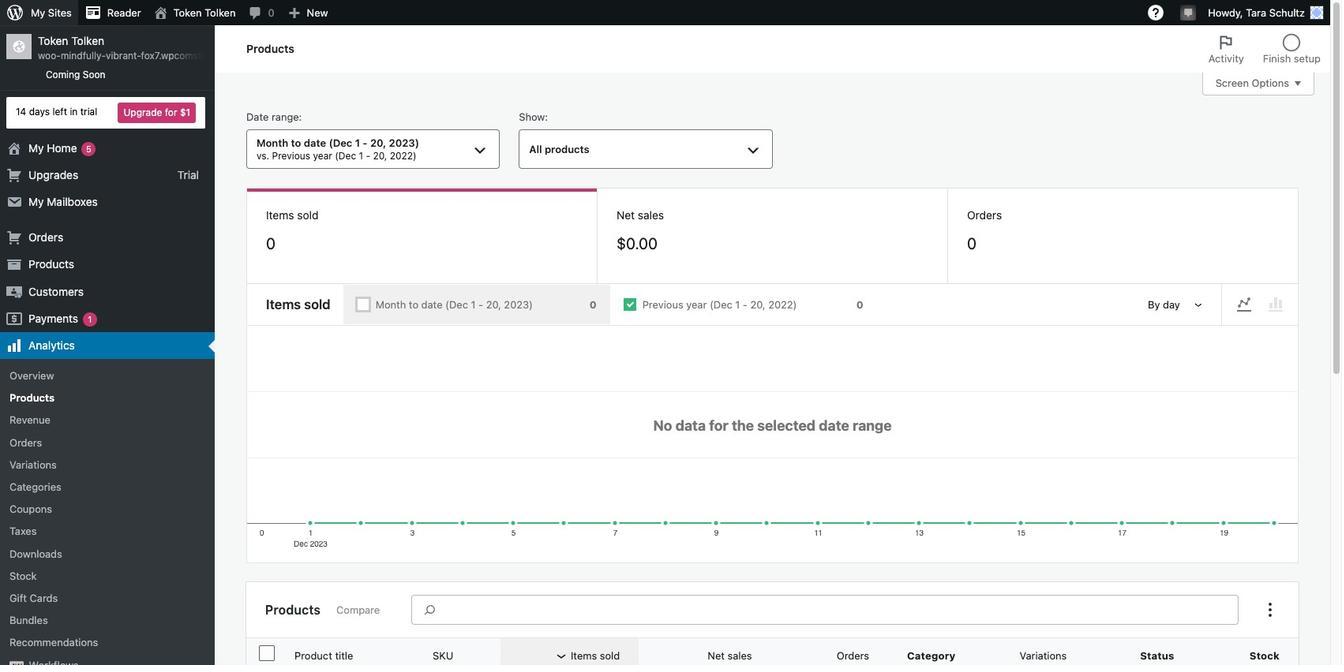 Task type: locate. For each thing, give the bounding box(es) containing it.
0 vertical spatial sold
[[297, 209, 319, 222]]

1 vertical spatial 2023)
[[504, 299, 533, 311]]

bar chart image
[[1266, 295, 1285, 314]]

range
[[272, 111, 299, 123]]

1 horizontal spatial tolken
[[205, 6, 236, 19]]

products link down the analytics link
[[0, 387, 215, 409]]

analytics
[[28, 339, 75, 352]]

1 vertical spatial 2022)
[[768, 299, 797, 311]]

1 vertical spatial tolken
[[71, 34, 104, 47]]

products link up 'customers'
[[0, 251, 215, 278]]

0 vertical spatial net
[[617, 209, 635, 222]]

0 vertical spatial month
[[257, 137, 288, 150]]

1 vertical spatial date
[[421, 299, 443, 311]]

1 vertical spatial month
[[376, 299, 406, 311]]

gift
[[9, 592, 27, 605]]

1 vertical spatial previous
[[642, 299, 684, 311]]

categories link
[[0, 476, 215, 498]]

toolbar navigation
[[0, 0, 1330, 28]]

date
[[304, 137, 326, 150], [421, 299, 443, 311]]

tolken inside "link"
[[205, 6, 236, 19]]

variations inside variations link
[[9, 459, 57, 471]]

previous inside month to date (dec 1 - 20, 2023) vs. previous year (dec 1 - 20, 2022)
[[272, 150, 310, 162]]

: right date
[[299, 111, 302, 123]]

1 horizontal spatial 2023)
[[504, 299, 533, 311]]

recommendations link
[[0, 632, 215, 654]]

0 horizontal spatial stock
[[9, 570, 37, 583]]

my mailboxes link
[[0, 189, 215, 216]]

month for month to date (dec 1 - 20, 2023) vs. previous year (dec 1 - 20, 2022)
[[257, 137, 288, 150]]

0 vertical spatial date
[[304, 137, 326, 150]]

items
[[266, 209, 294, 222], [266, 297, 301, 313], [571, 650, 597, 663]]

products
[[545, 143, 590, 156]]

month for month to date (dec 1 - 20, 2023)
[[376, 299, 406, 311]]

screen
[[1216, 77, 1249, 90]]

automatewoo element
[[9, 661, 24, 666]]

date inside month to date (dec 1 - 20, 2023) vs. previous year (dec 1 - 20, 2022)
[[304, 137, 326, 150]]

0 horizontal spatial token
[[38, 34, 68, 47]]

1 horizontal spatial date
[[421, 299, 443, 311]]

previous
[[272, 150, 310, 162], [642, 299, 684, 311]]

reader link
[[78, 0, 147, 25]]

my left home
[[28, 141, 44, 154]]

trial
[[80, 106, 97, 118]]

status
[[1140, 650, 1175, 663]]

2 orders link from the top
[[0, 432, 215, 454]]

token up fox7.wpcomstaging.com
[[173, 6, 202, 19]]

stock down choose which values to display image
[[1250, 650, 1280, 663]]

0 horizontal spatial date
[[304, 137, 326, 150]]

2023) inside month to date (dec 1 - 20, 2023) vs. previous year (dec 1 - 20, 2022)
[[389, 137, 419, 150]]

: up the all products
[[545, 111, 548, 123]]

net sales
[[617, 209, 664, 222], [708, 650, 752, 663]]

token tolken link
[[147, 0, 242, 25]]

0 horizontal spatial 2022)
[[390, 150, 417, 162]]

1 vertical spatial year
[[686, 299, 707, 311]]

my sites
[[31, 6, 72, 19]]

orders link up categories link
[[0, 432, 215, 454]]

1 vertical spatial my
[[28, 141, 44, 154]]

analytics link
[[0, 332, 215, 359]]

my left the sites
[[31, 6, 45, 19]]

options
[[1252, 77, 1289, 90]]

my down upgrades
[[28, 195, 44, 208]]

0 horizontal spatial previous
[[272, 150, 310, 162]]

$0.00
[[617, 235, 658, 253]]

0 vertical spatial items
[[266, 209, 294, 222]]

activity button
[[1199, 25, 1254, 73]]

tolken up mindfully-
[[71, 34, 104, 47]]

0 inside toolbar navigation
[[268, 6, 274, 19]]

1 vertical spatial token
[[38, 34, 68, 47]]

trial
[[178, 168, 199, 181]]

2 vertical spatial my
[[28, 195, 44, 208]]

0 vertical spatial products link
[[0, 251, 215, 278]]

0 vertical spatial 2023)
[[389, 137, 419, 150]]

1 vertical spatial orders link
[[0, 432, 215, 454]]

stock inside 'link'
[[9, 570, 37, 583]]

1 inside payments 1
[[88, 314, 92, 324]]

date for month to date (dec 1 - 20, 2023)
[[421, 299, 443, 311]]

token up woo-
[[38, 34, 68, 47]]

orders link
[[0, 224, 215, 251], [0, 432, 215, 454]]

0 horizontal spatial net
[[617, 209, 635, 222]]

0 horizontal spatial sales
[[638, 209, 664, 222]]

to inside month to date (dec 1 - 20, 2023) vs. previous year (dec 1 - 20, 2022)
[[291, 137, 301, 150]]

0 vertical spatial orders link
[[0, 224, 215, 251]]

2 : from the left
[[545, 111, 548, 123]]

my inside toolbar navigation
[[31, 6, 45, 19]]

products up 'customers'
[[28, 258, 74, 271]]

reader
[[107, 6, 141, 19]]

items sold button
[[530, 642, 639, 666]]

1 horizontal spatial :
[[545, 111, 548, 123]]

cards
[[30, 592, 58, 605]]

upgrade for $1 button
[[118, 102, 196, 123]]

date range :
[[246, 111, 302, 123]]

0 horizontal spatial to
[[291, 137, 301, 150]]

items inside button
[[571, 650, 597, 663]]

new
[[307, 6, 328, 19]]

previous right vs.
[[272, 150, 310, 162]]

(dec
[[329, 137, 352, 150], [335, 150, 356, 162], [445, 299, 468, 311], [710, 299, 733, 311]]

1 vertical spatial products link
[[0, 387, 215, 409]]

-
[[363, 137, 368, 150], [366, 150, 370, 162], [478, 299, 483, 311], [743, 299, 748, 311]]

howdy,
[[1208, 6, 1243, 19]]

2023) for month to date (dec 1 - 20, 2023)
[[504, 299, 533, 311]]

0 vertical spatial tolken
[[205, 6, 236, 19]]

None checkbox
[[343, 285, 610, 325], [610, 285, 877, 325], [343, 285, 610, 325], [610, 285, 877, 325]]

0 vertical spatial my
[[31, 6, 45, 19]]

1 horizontal spatial token
[[173, 6, 202, 19]]

tara
[[1246, 6, 1267, 19]]

stock up gift
[[9, 570, 37, 583]]

gift cards link
[[0, 587, 215, 610]]

0 horizontal spatial 2023)
[[389, 137, 419, 150]]

menu bar
[[1222, 291, 1298, 319]]

compare button
[[330, 598, 386, 623]]

choose which values to display image
[[1261, 601, 1280, 620]]

line chart image
[[1235, 295, 1254, 314]]

0 horizontal spatial net sales
[[617, 209, 664, 222]]

0 horizontal spatial :
[[299, 111, 302, 123]]

main menu navigation
[[0, 25, 248, 666]]

1 vertical spatial sales
[[728, 650, 752, 663]]

month inside month to date (dec 1 - 20, 2023) vs. previous year (dec 1 - 20, 2022)
[[257, 137, 288, 150]]

mindfully-
[[61, 50, 106, 62]]

products down overview
[[9, 392, 55, 404]]

variations inside variations button
[[1020, 650, 1067, 663]]

0 vertical spatial net sales
[[617, 209, 664, 222]]

month
[[257, 137, 288, 150], [376, 299, 406, 311]]

0 vertical spatial previous
[[272, 150, 310, 162]]

net inside performance indicators "menu"
[[617, 209, 635, 222]]

0 vertical spatial stock
[[9, 570, 37, 583]]

revenue
[[9, 414, 50, 427]]

1 horizontal spatial month
[[376, 299, 406, 311]]

1 vertical spatial to
[[409, 299, 419, 311]]

my sites link
[[0, 0, 78, 25]]

5
[[86, 143, 91, 154]]

1 horizontal spatial variations
[[1020, 650, 1067, 663]]

products link
[[0, 251, 215, 278], [0, 387, 215, 409]]

token
[[173, 6, 202, 19], [38, 34, 68, 47]]

2 vertical spatial sold
[[600, 650, 620, 663]]

products
[[246, 42, 295, 55], [28, 258, 74, 271], [9, 392, 55, 404], [265, 603, 321, 617]]

1 horizontal spatial year
[[686, 299, 707, 311]]

year
[[313, 150, 332, 162], [686, 299, 707, 311]]

1 vertical spatial net sales
[[708, 650, 752, 663]]

tab list
[[1199, 25, 1330, 73]]

0 horizontal spatial variations
[[9, 459, 57, 471]]

tolken inside token tolken woo-mindfully-vibrant-fox7.wpcomstaging.com coming soon
[[71, 34, 104, 47]]

token inside token tolken woo-mindfully-vibrant-fox7.wpcomstaging.com coming soon
[[38, 34, 68, 47]]

products up select all checkbox
[[265, 603, 321, 617]]

2022) inside month to date (dec 1 - 20, 2023) vs. previous year (dec 1 - 20, 2022)
[[390, 150, 417, 162]]

0 vertical spatial items sold
[[266, 209, 319, 222]]

my for my home 5
[[28, 141, 44, 154]]

previous down "$0.00"
[[642, 299, 684, 311]]

woo-
[[38, 50, 61, 62]]

coupons
[[9, 503, 52, 516]]

1 vertical spatial variations
[[1020, 650, 1067, 663]]

0
[[268, 6, 274, 19], [266, 235, 276, 253], [967, 235, 977, 253], [590, 299, 597, 311], [857, 299, 864, 311]]

to for month to date (dec 1 - 20, 2023)
[[409, 299, 419, 311]]

taxes
[[9, 525, 37, 538]]

1 horizontal spatial stock
[[1250, 650, 1280, 663]]

1 horizontal spatial 2022)
[[768, 299, 797, 311]]

1
[[355, 137, 360, 150], [359, 150, 363, 162], [471, 299, 476, 311], [735, 299, 740, 311], [88, 314, 92, 324]]

0 vertical spatial year
[[313, 150, 332, 162]]

0 vertical spatial sales
[[638, 209, 664, 222]]

variations link
[[0, 454, 215, 476]]

orders
[[967, 209, 1002, 222], [28, 231, 63, 244], [9, 436, 42, 449], [837, 650, 869, 663]]

0 vertical spatial token
[[173, 6, 202, 19]]

None text field
[[441, 601, 1236, 620]]

0 vertical spatial variations
[[9, 459, 57, 471]]

20,
[[370, 137, 386, 150], [373, 150, 387, 162], [486, 299, 501, 311], [750, 299, 766, 311]]

0 vertical spatial 2022)
[[390, 150, 417, 162]]

1 horizontal spatial net sales
[[708, 650, 752, 663]]

sold
[[297, 209, 319, 222], [304, 297, 331, 313], [600, 650, 620, 663]]

0 horizontal spatial year
[[313, 150, 332, 162]]

product
[[295, 650, 332, 663]]

1 vertical spatial net
[[708, 650, 725, 663]]

0 vertical spatial to
[[291, 137, 301, 150]]

0 horizontal spatial month
[[257, 137, 288, 150]]

variations
[[9, 459, 57, 471], [1020, 650, 1067, 663]]

token inside "link"
[[173, 6, 202, 19]]

items sold inside performance indicators "menu"
[[266, 209, 319, 222]]

1 horizontal spatial net
[[708, 650, 725, 663]]

1 horizontal spatial to
[[409, 299, 419, 311]]

tolken left 0 link
[[205, 6, 236, 19]]

to for month to date (dec 1 - 20, 2023) vs. previous year (dec 1 - 20, 2022)
[[291, 137, 301, 150]]

items sold
[[266, 209, 319, 222], [266, 297, 331, 313], [571, 650, 620, 663]]

to
[[291, 137, 301, 150], [409, 299, 419, 311]]

1 horizontal spatial previous
[[642, 299, 684, 311]]

my
[[31, 6, 45, 19], [28, 141, 44, 154], [28, 195, 44, 208]]

taxes link
[[0, 521, 215, 543]]

0 horizontal spatial tolken
[[71, 34, 104, 47]]

orders link down my mailboxes link on the left top of the page
[[0, 224, 215, 251]]

screen options
[[1216, 77, 1289, 90]]

upgrade for $1
[[124, 106, 190, 118]]

2 vertical spatial items sold
[[571, 650, 620, 663]]

2 vertical spatial items
[[571, 650, 597, 663]]

for
[[165, 106, 177, 118]]

1 horizontal spatial sales
[[728, 650, 752, 663]]

Select All checkbox
[[259, 646, 275, 661]]



Task type: describe. For each thing, give the bounding box(es) containing it.
1 vertical spatial sold
[[304, 297, 331, 313]]

upgrade
[[124, 106, 162, 118]]

screen options button
[[1202, 72, 1315, 96]]

sites
[[48, 6, 72, 19]]

sales inside net sales button
[[728, 650, 752, 663]]

1 vertical spatial stock
[[1250, 650, 1280, 663]]

stock link
[[0, 565, 215, 587]]

overview link
[[0, 365, 215, 387]]

14 days left in trial
[[16, 106, 97, 118]]

1 : from the left
[[299, 111, 302, 123]]

2023) for month to date (dec 1 - 20, 2023) vs. previous year (dec 1 - 20, 2022)
[[389, 137, 419, 150]]

my home 5
[[28, 141, 91, 154]]

sold inside performance indicators "menu"
[[297, 209, 319, 222]]

mailboxes
[[47, 195, 98, 208]]

bundles link
[[0, 610, 215, 632]]

tolken for token tolken
[[205, 6, 236, 19]]

14
[[16, 106, 26, 118]]

show
[[519, 111, 545, 123]]

date
[[246, 111, 269, 123]]

month to date (dec 1 - 20, 2023)
[[376, 299, 533, 311]]

title
[[335, 650, 353, 663]]

coupons link
[[0, 498, 215, 521]]

1 orders link from the top
[[0, 224, 215, 251]]

howdy, tara schultz
[[1208, 6, 1305, 19]]

token tolken
[[173, 6, 236, 19]]

1 products link from the top
[[0, 251, 215, 278]]

new link
[[281, 0, 334, 25]]

$1
[[180, 106, 190, 118]]

token tolken woo-mindfully-vibrant-fox7.wpcomstaging.com coming soon
[[38, 34, 248, 81]]

customers link
[[0, 278, 215, 305]]

my mailboxes
[[28, 195, 98, 208]]

sales inside performance indicators "menu"
[[638, 209, 664, 222]]

net sales inside performance indicators "menu"
[[617, 209, 664, 222]]

orders button
[[796, 642, 888, 666]]

in
[[70, 106, 78, 118]]

setup
[[1294, 52, 1321, 65]]

1 vertical spatial items
[[266, 297, 301, 313]]

1 vertical spatial items sold
[[266, 297, 331, 313]]

downloads link
[[0, 543, 215, 565]]

2 products link from the top
[[0, 387, 215, 409]]

notification image
[[1182, 6, 1195, 18]]

payments 1
[[28, 312, 92, 325]]

vs.
[[257, 150, 269, 162]]

days
[[29, 106, 50, 118]]

categories
[[9, 481, 61, 493]]

upgrades
[[28, 168, 78, 181]]

compare
[[336, 604, 380, 617]]

home
[[47, 141, 77, 154]]

0 link
[[242, 0, 281, 25]]

orders inside performance indicators "menu"
[[967, 209, 1002, 222]]

activity
[[1209, 52, 1244, 65]]

net inside button
[[708, 650, 725, 663]]

all products
[[529, 143, 590, 156]]

year inside month to date (dec 1 - 20, 2023) vs. previous year (dec 1 - 20, 2022)
[[313, 150, 332, 162]]

date for month to date (dec 1 - 20, 2023) vs. previous year (dec 1 - 20, 2022)
[[304, 137, 326, 150]]

revenue link
[[0, 409, 215, 432]]

downloads
[[9, 548, 62, 560]]

month to date (dec 1 - 20, 2023) vs. previous year (dec 1 - 20, 2022)
[[257, 137, 419, 162]]

sold inside button
[[600, 650, 620, 663]]

gift cards
[[9, 592, 58, 605]]

finish setup
[[1263, 52, 1321, 65]]

tab list containing activity
[[1199, 25, 1330, 73]]

sku
[[433, 650, 453, 663]]

items sold inside button
[[571, 650, 620, 663]]

orders inside button
[[837, 650, 869, 663]]

vibrant-
[[106, 50, 141, 62]]

customers
[[28, 285, 84, 298]]

soon
[[83, 69, 105, 81]]

category
[[907, 650, 956, 663]]

items inside performance indicators "menu"
[[266, 209, 294, 222]]

net sales button
[[667, 642, 771, 666]]

product title button
[[285, 642, 382, 666]]

net sales inside button
[[708, 650, 752, 663]]

all
[[529, 143, 542, 156]]

previous year (dec 1 - 20, 2022)
[[642, 299, 797, 311]]

my for my sites
[[31, 6, 45, 19]]

overview
[[9, 370, 54, 382]]

token for token tolken woo-mindfully-vibrant-fox7.wpcomstaging.com coming soon
[[38, 34, 68, 47]]

my for my mailboxes
[[28, 195, 44, 208]]

coming
[[46, 69, 80, 81]]

variations button
[[1010, 642, 1095, 666]]

sku button
[[423, 642, 482, 666]]

bundles
[[9, 614, 48, 627]]

fox7.wpcomstaging.com
[[141, 50, 248, 62]]

schultz
[[1269, 6, 1305, 19]]

tolken for token tolken woo-mindfully-vibrant-fox7.wpcomstaging.com coming soon
[[71, 34, 104, 47]]

performance indicators menu
[[246, 188, 1299, 284]]

all products button
[[519, 130, 773, 169]]

payments
[[28, 312, 78, 325]]

finish
[[1263, 52, 1291, 65]]

finish setup button
[[1254, 25, 1330, 73]]

products down 0 link
[[246, 42, 295, 55]]

recommendations
[[9, 637, 98, 649]]

show :
[[519, 111, 548, 123]]

product title
[[295, 650, 353, 663]]

token for token tolken
[[173, 6, 202, 19]]



Task type: vqa. For each thing, say whether or not it's contained in the screenshot.
Manage
no



